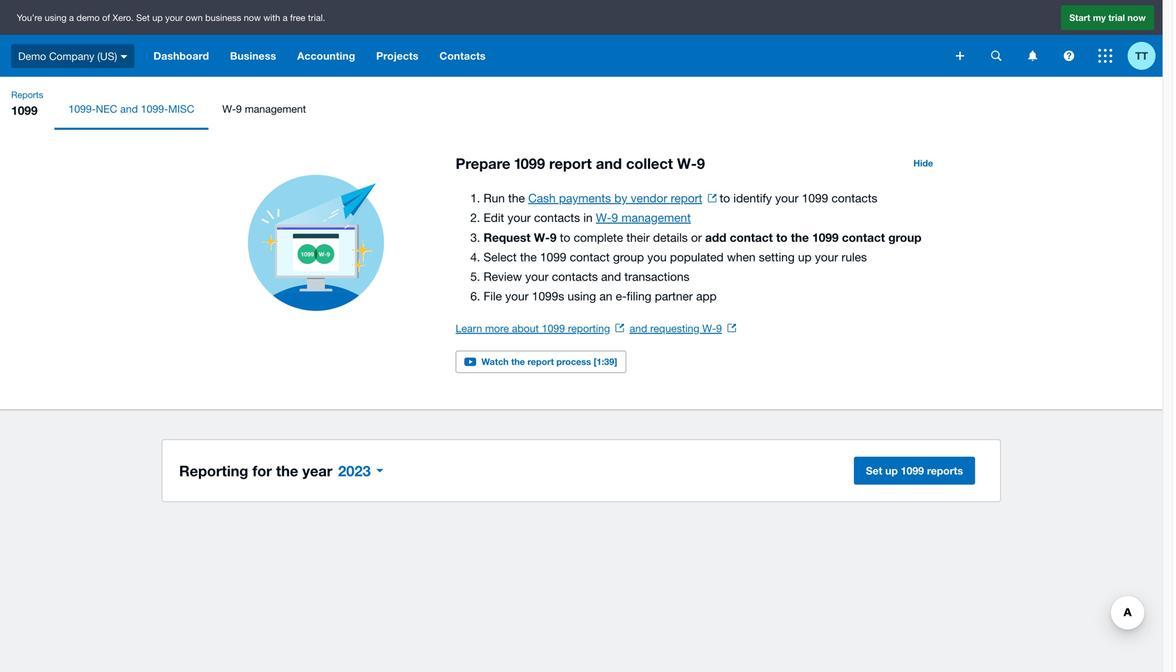Task type: vqa. For each thing, say whether or not it's contained in the screenshot.
'ACCOUNTING' dropdown button
yes



Task type: describe. For each thing, give the bounding box(es) containing it.
your left rules at top
[[815, 250, 839, 264]]

9 down app
[[716, 322, 722, 335]]

projects
[[376, 50, 419, 62]]

w- down app
[[703, 322, 716, 335]]

run
[[484, 191, 505, 205]]

select
[[484, 250, 517, 264]]

and requesting w-9 link
[[630, 322, 736, 335]]

contacts
[[440, 50, 486, 62]]

add
[[705, 231, 727, 245]]

up inside banner
[[152, 12, 163, 23]]

accounting
[[297, 50, 355, 62]]

trial
[[1109, 12, 1126, 23]]

setting
[[759, 250, 795, 264]]

1 vertical spatial contacts
[[534, 211, 580, 225]]

or
[[691, 231, 702, 245]]

1 horizontal spatial contact
[[730, 231, 773, 245]]

business
[[230, 50, 276, 62]]

w- right the misc
[[222, 103, 236, 115]]

own
[[186, 12, 203, 23]]

details
[[653, 231, 688, 245]]

demo
[[18, 50, 46, 62]]

0 vertical spatial using
[[45, 12, 67, 23]]

requesting
[[650, 322, 700, 335]]

1 vertical spatial report
[[671, 191, 703, 205]]

cash payments by vendor report link
[[528, 191, 717, 205]]

e-
[[616, 290, 627, 303]]

the right the run
[[508, 191, 525, 205]]

2023 button
[[333, 457, 389, 485]]

2 a from the left
[[283, 12, 288, 23]]

populated
[[670, 250, 724, 264]]

1 horizontal spatial svg image
[[1029, 51, 1038, 61]]

demo company (us)
[[18, 50, 117, 62]]

1099 right "identify" at the top of the page
[[802, 191, 829, 205]]

tt
[[1136, 50, 1149, 62]]

2 horizontal spatial to
[[777, 231, 788, 245]]

year
[[303, 462, 333, 480]]

about
[[512, 322, 539, 335]]

banner containing dashboard
[[0, 0, 1163, 77]]

cash
[[528, 191, 556, 205]]

vendor
[[631, 191, 668, 205]]

demo company (us) button
[[0, 35, 143, 77]]

reports
[[927, 465, 964, 477]]

file
[[484, 290, 502, 303]]

identify
[[734, 191, 772, 205]]

the up setting
[[791, 231, 809, 245]]

start my trial now
[[1070, 12, 1146, 23]]

hide button
[[905, 152, 942, 175]]

9 down by
[[612, 211, 618, 225]]

0 vertical spatial group
[[889, 231, 922, 245]]

learn
[[456, 322, 482, 335]]

tt button
[[1128, 35, 1163, 77]]

process
[[557, 357, 591, 367]]

w- right request
[[534, 231, 550, 245]]

w-9 management
[[222, 103, 306, 115]]

w-9 management link for to identify your 1099 contacts
[[596, 211, 691, 225]]

watch
[[482, 357, 509, 367]]

the inside button
[[511, 357, 525, 367]]

up inside edit your contacts in w-9 management request w-9 to complete their details or add contact to the 1099 contact group select the 1099 contact group you populated when setting up your rules review your contacts and transactions file your 1099s using an e-filing partner app
[[798, 250, 812, 264]]

projects button
[[366, 35, 429, 77]]

your right "identify" at the top of the page
[[776, 191, 799, 205]]

dashboard link
[[143, 35, 220, 77]]

and inside edit your contacts in w-9 management request w-9 to complete their details or add contact to the 1099 contact group select the 1099 contact group you populated when setting up your rules review your contacts and transactions file your 1099s using an e-filing partner app
[[601, 270, 621, 284]]

0 horizontal spatial contact
[[570, 250, 610, 264]]

nec
[[96, 103, 117, 115]]

business
[[205, 12, 241, 23]]

your down review
[[506, 290, 529, 303]]

trial.
[[308, 12, 325, 23]]

up inside button
[[886, 465, 898, 477]]

prepare
[[456, 155, 511, 172]]

1099 inside reports 1099
[[11, 103, 38, 117]]

business button
[[220, 35, 287, 77]]

1099-nec and 1099-misc
[[68, 103, 194, 115]]

with
[[264, 12, 280, 23]]

reports
[[11, 89, 43, 100]]

free
[[290, 12, 306, 23]]

0 vertical spatial contacts
[[832, 191, 878, 205]]

set inside button
[[866, 465, 883, 477]]

edit
[[484, 211, 504, 225]]

app
[[696, 290, 717, 303]]

svg image inside demo company (us) popup button
[[121, 55, 128, 59]]

set up 1099 reports button
[[854, 457, 975, 485]]

the right the for
[[276, 462, 298, 480]]

you're using a demo of xero. set up your own business now with a free trial.
[[17, 12, 325, 23]]

1099 up 1099s on the left top of page
[[540, 250, 567, 264]]

company
[[49, 50, 94, 62]]

xero.
[[113, 12, 134, 23]]

2 horizontal spatial contact
[[842, 231, 885, 245]]

reports 1099
[[11, 89, 43, 117]]

their
[[627, 231, 650, 245]]

0 vertical spatial management
[[245, 103, 306, 115]]

partner
[[655, 290, 693, 303]]

w- right collect
[[677, 155, 697, 172]]

you're
[[17, 12, 42, 23]]



Task type: locate. For each thing, give the bounding box(es) containing it.
request
[[484, 231, 531, 245]]

to up setting
[[777, 231, 788, 245]]

0 vertical spatial report
[[549, 155, 592, 172]]

0 horizontal spatial 1099-
[[68, 103, 96, 115]]

9 down cash
[[550, 231, 557, 245]]

and down filing
[[630, 322, 648, 335]]

2 vertical spatial up
[[886, 465, 898, 477]]

9 inside menu
[[236, 103, 242, 115]]

start
[[1070, 12, 1091, 23]]

your left own
[[165, 12, 183, 23]]

0 horizontal spatial management
[[245, 103, 306, 115]]

more
[[485, 322, 509, 335]]

learn more about 1099 reporting
[[456, 322, 610, 335]]

reporting
[[568, 322, 610, 335]]

payments
[[559, 191, 611, 205]]

2 vertical spatial contacts
[[552, 270, 598, 284]]

management
[[245, 103, 306, 115], [622, 211, 691, 225]]

using
[[45, 12, 67, 23], [568, 290, 596, 303]]

group
[[889, 231, 922, 245], [613, 250, 644, 264]]

contacts up 1099s on the left top of page
[[552, 270, 598, 284]]

complete
[[574, 231, 623, 245]]

2 now from the left
[[1128, 12, 1146, 23]]

9 right collect
[[697, 155, 705, 172]]

report left the process
[[528, 357, 554, 367]]

0 horizontal spatial up
[[152, 12, 163, 23]]

w-9 management link for reports 1099
[[208, 88, 320, 130]]

0 horizontal spatial using
[[45, 12, 67, 23]]

the right the watch
[[511, 357, 525, 367]]

1 horizontal spatial management
[[622, 211, 691, 225]]

to left complete
[[560, 231, 571, 245]]

demo
[[76, 12, 100, 23]]

reporting for the year
[[179, 462, 333, 480]]

1099 down to identify your 1099 contacts
[[813, 231, 839, 245]]

1099- down company
[[68, 103, 96, 115]]

and up by
[[596, 155, 622, 172]]

2 vertical spatial report
[[528, 357, 554, 367]]

contact up when
[[730, 231, 773, 245]]

contact up rules at top
[[842, 231, 885, 245]]

your up request
[[508, 211, 531, 225]]

up left the reports in the right bottom of the page
[[886, 465, 898, 477]]

1 horizontal spatial to
[[720, 191, 731, 205]]

my
[[1093, 12, 1106, 23]]

contact down complete
[[570, 250, 610, 264]]

your up 1099s on the left top of page
[[526, 270, 549, 284]]

0 horizontal spatial a
[[69, 12, 74, 23]]

for
[[253, 462, 272, 480]]

to identify your 1099 contacts
[[717, 191, 878, 205]]

up right setting
[[798, 250, 812, 264]]

1 horizontal spatial up
[[798, 250, 812, 264]]

run the cash payments by vendor report
[[484, 191, 703, 205]]

1 vertical spatial management
[[622, 211, 691, 225]]

contacts down cash
[[534, 211, 580, 225]]

0 horizontal spatial w-9 management link
[[208, 88, 320, 130]]

dashboard
[[153, 50, 209, 62]]

1 horizontal spatial using
[[568, 290, 596, 303]]

a
[[69, 12, 74, 23], [283, 12, 288, 23]]

1099 right about
[[542, 322, 565, 335]]

0 horizontal spatial now
[[244, 12, 261, 23]]

main content
[[0, 130, 1163, 533]]

report up payments
[[549, 155, 592, 172]]

rules
[[842, 250, 867, 264]]

2 1099- from the left
[[141, 103, 168, 115]]

report for collect
[[549, 155, 592, 172]]

filing
[[627, 290, 652, 303]]

1099-nec and 1099-misc link
[[54, 88, 208, 130]]

watch the report process [1:39]
[[482, 357, 618, 367]]

1 horizontal spatial 1099-
[[141, 103, 168, 115]]

reporting
[[179, 462, 248, 480]]

0 horizontal spatial svg image
[[956, 52, 965, 60]]

using inside edit your contacts in w-9 management request w-9 to complete their details or add contact to the 1099 contact group select the 1099 contact group you populated when setting up your rules review your contacts and transactions file your 1099s using an e-filing partner app
[[568, 290, 596, 303]]

and up an
[[601, 270, 621, 284]]

1 horizontal spatial w-9 management link
[[596, 211, 691, 225]]

you
[[648, 250, 667, 264]]

1099 inside button
[[901, 465, 925, 477]]

collect
[[626, 155, 673, 172]]

by
[[615, 191, 628, 205]]

management down 'vendor'
[[622, 211, 691, 225]]

now
[[244, 12, 261, 23], [1128, 12, 1146, 23]]

1099s
[[532, 290, 565, 303]]

misc
[[168, 103, 194, 115]]

prepare 1099 report and collect w-9
[[456, 155, 705, 172]]

transactions
[[625, 270, 690, 284]]

1 vertical spatial w-9 management link
[[596, 211, 691, 225]]

when
[[727, 250, 756, 264]]

edit your contacts in w-9 management request w-9 to complete their details or add contact to the 1099 contact group select the 1099 contact group you populated when setting up your rules review your contacts and transactions file your 1099s using an e-filing partner app
[[484, 211, 922, 303]]

review
[[484, 270, 522, 284]]

1099- right nec
[[141, 103, 168, 115]]

w-9 management link down business
[[208, 88, 320, 130]]

contacts
[[832, 191, 878, 205], [534, 211, 580, 225], [552, 270, 598, 284]]

the right select
[[520, 250, 537, 264]]

1099 left the reports in the right bottom of the page
[[901, 465, 925, 477]]

1 horizontal spatial set
[[866, 465, 883, 477]]

a left demo
[[69, 12, 74, 23]]

hide
[[914, 158, 934, 169]]

1 1099- from the left
[[68, 103, 96, 115]]

9 down business dropdown button
[[236, 103, 242, 115]]

w-
[[222, 103, 236, 115], [677, 155, 697, 172], [596, 211, 612, 225], [534, 231, 550, 245], [703, 322, 716, 335]]

1 vertical spatial group
[[613, 250, 644, 264]]

now left with
[[244, 12, 261, 23]]

1 vertical spatial set
[[866, 465, 883, 477]]

1 vertical spatial using
[[568, 290, 596, 303]]

0 horizontal spatial to
[[560, 231, 571, 245]]

accounting button
[[287, 35, 366, 77]]

main content containing prepare 1099 report and collect w-9
[[0, 130, 1163, 533]]

1099 up cash
[[515, 155, 545, 172]]

set
[[136, 12, 150, 23], [866, 465, 883, 477]]

menu containing 1099-nec and 1099-misc
[[54, 88, 1163, 130]]

1099
[[11, 103, 38, 117], [515, 155, 545, 172], [802, 191, 829, 205], [813, 231, 839, 245], [540, 250, 567, 264], [542, 322, 565, 335], [901, 465, 925, 477]]

of
[[102, 12, 110, 23]]

contacts button
[[429, 35, 496, 77]]

menu
[[54, 88, 1163, 130]]

report for [1:39]
[[528, 357, 554, 367]]

report right 'vendor'
[[671, 191, 703, 205]]

and inside "link"
[[120, 103, 138, 115]]

and requesting w-9
[[630, 322, 722, 335]]

a left free on the left of page
[[283, 12, 288, 23]]

w- right in
[[596, 211, 612, 225]]

1 now from the left
[[244, 12, 261, 23]]

to
[[720, 191, 731, 205], [777, 231, 788, 245], [560, 231, 571, 245]]

w-9 management link
[[208, 88, 320, 130], [596, 211, 691, 225]]

svg image
[[1029, 51, 1038, 61], [956, 52, 965, 60]]

1 a from the left
[[69, 12, 74, 23]]

contacts up rules at top
[[832, 191, 878, 205]]

0 vertical spatial w-9 management link
[[208, 88, 320, 130]]

w-9 management link down 'vendor'
[[596, 211, 691, 225]]

report inside button
[[528, 357, 554, 367]]

and right nec
[[120, 103, 138, 115]]

2023
[[338, 462, 371, 480]]

1099 down reports link
[[11, 103, 38, 117]]

1 horizontal spatial now
[[1128, 12, 1146, 23]]

0 vertical spatial set
[[136, 12, 150, 23]]

reports link
[[6, 88, 49, 102]]

up
[[152, 12, 163, 23], [798, 250, 812, 264], [886, 465, 898, 477]]

report
[[549, 155, 592, 172], [671, 191, 703, 205], [528, 357, 554, 367]]

banner
[[0, 0, 1163, 77]]

and
[[120, 103, 138, 115], [596, 155, 622, 172], [601, 270, 621, 284], [630, 322, 648, 335]]

1 vertical spatial up
[[798, 250, 812, 264]]

using right you're
[[45, 12, 67, 23]]

in
[[584, 211, 593, 225]]

up right the xero. at left top
[[152, 12, 163, 23]]

management down business
[[245, 103, 306, 115]]

1 horizontal spatial group
[[889, 231, 922, 245]]

your
[[165, 12, 183, 23], [776, 191, 799, 205], [508, 211, 531, 225], [815, 250, 839, 264], [526, 270, 549, 284], [506, 290, 529, 303]]

learn more about 1099 reporting link
[[456, 322, 624, 335]]

(us)
[[97, 50, 117, 62]]

svg image
[[1099, 49, 1113, 63], [992, 51, 1002, 61], [1064, 51, 1075, 61], [121, 55, 128, 59]]

contact
[[730, 231, 773, 245], [842, 231, 885, 245], [570, 250, 610, 264]]

0 horizontal spatial group
[[613, 250, 644, 264]]

now right "trial"
[[1128, 12, 1146, 23]]

using left an
[[568, 290, 596, 303]]

to left "identify" at the top of the page
[[720, 191, 731, 205]]

1 horizontal spatial a
[[283, 12, 288, 23]]

0 horizontal spatial set
[[136, 12, 150, 23]]

watch the report process [1:39] button
[[456, 351, 627, 373]]

2 horizontal spatial up
[[886, 465, 898, 477]]

management inside edit your contacts in w-9 management request w-9 to complete their details or add contact to the 1099 contact group select the 1099 contact group you populated when setting up your rules review your contacts and transactions file your 1099s using an e-filing partner app
[[622, 211, 691, 225]]

0 vertical spatial up
[[152, 12, 163, 23]]

set up 1099 reports
[[866, 465, 964, 477]]

1099-
[[68, 103, 96, 115], [141, 103, 168, 115]]

an
[[600, 290, 613, 303]]

[1:39]
[[594, 357, 618, 367]]

9
[[236, 103, 242, 115], [697, 155, 705, 172], [612, 211, 618, 225], [550, 231, 557, 245], [716, 322, 722, 335]]



